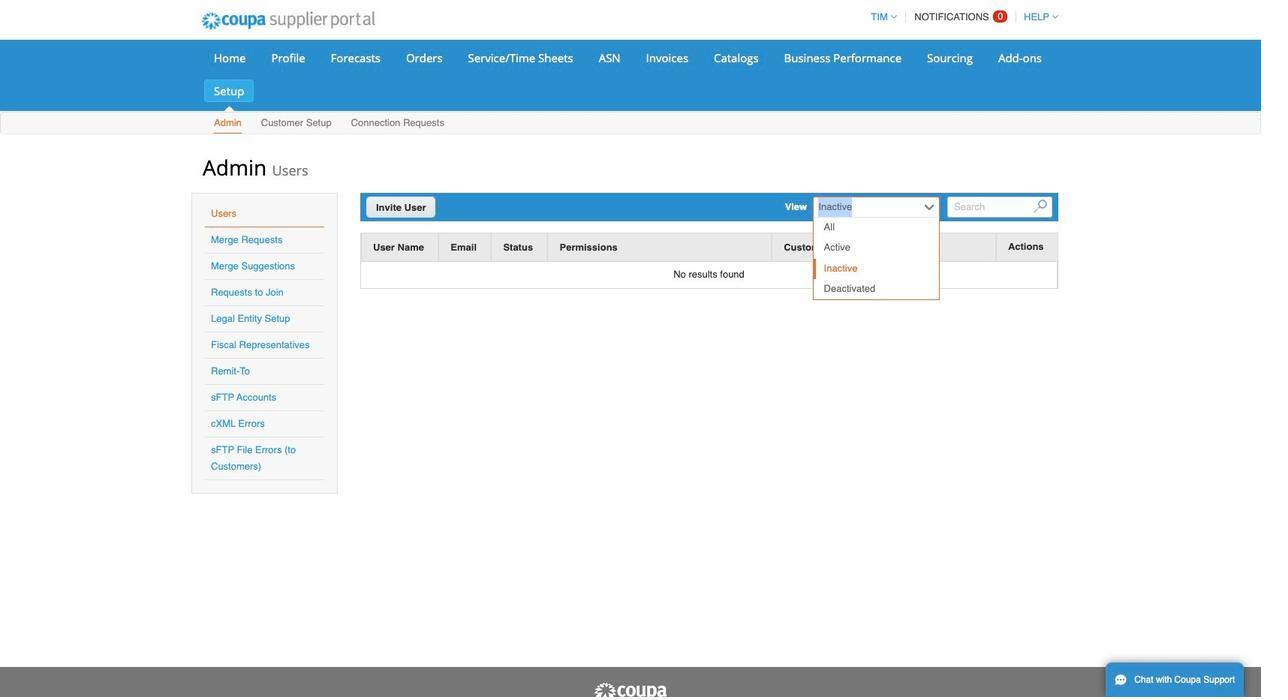 Task type: describe. For each thing, give the bounding box(es) containing it.
search image
[[1034, 200, 1048, 214]]

view list box
[[813, 217, 940, 300]]

Search text field
[[948, 197, 1053, 218]]

4 option from the top
[[814, 279, 939, 300]]

1 horizontal spatial coupa supplier portal image
[[593, 683, 668, 698]]

3 option from the top
[[814, 259, 939, 279]]



Task type: vqa. For each thing, say whether or not it's contained in the screenshot.
text field
yes



Task type: locate. For each thing, give the bounding box(es) containing it.
coupa supplier portal image
[[191, 2, 385, 40], [593, 683, 668, 698]]

1 option from the top
[[814, 218, 939, 238]]

0 horizontal spatial coupa supplier portal image
[[191, 2, 385, 40]]

option
[[814, 218, 939, 238], [814, 238, 939, 259], [814, 259, 939, 279], [814, 279, 939, 300]]

navigation
[[864, 2, 1059, 32]]

2 option from the top
[[814, 238, 939, 259]]

alert
[[361, 262, 1058, 288]]

0 vertical spatial coupa supplier portal image
[[191, 2, 385, 40]]

1 vertical spatial coupa supplier portal image
[[593, 683, 668, 698]]

None text field
[[815, 197, 921, 217]]



